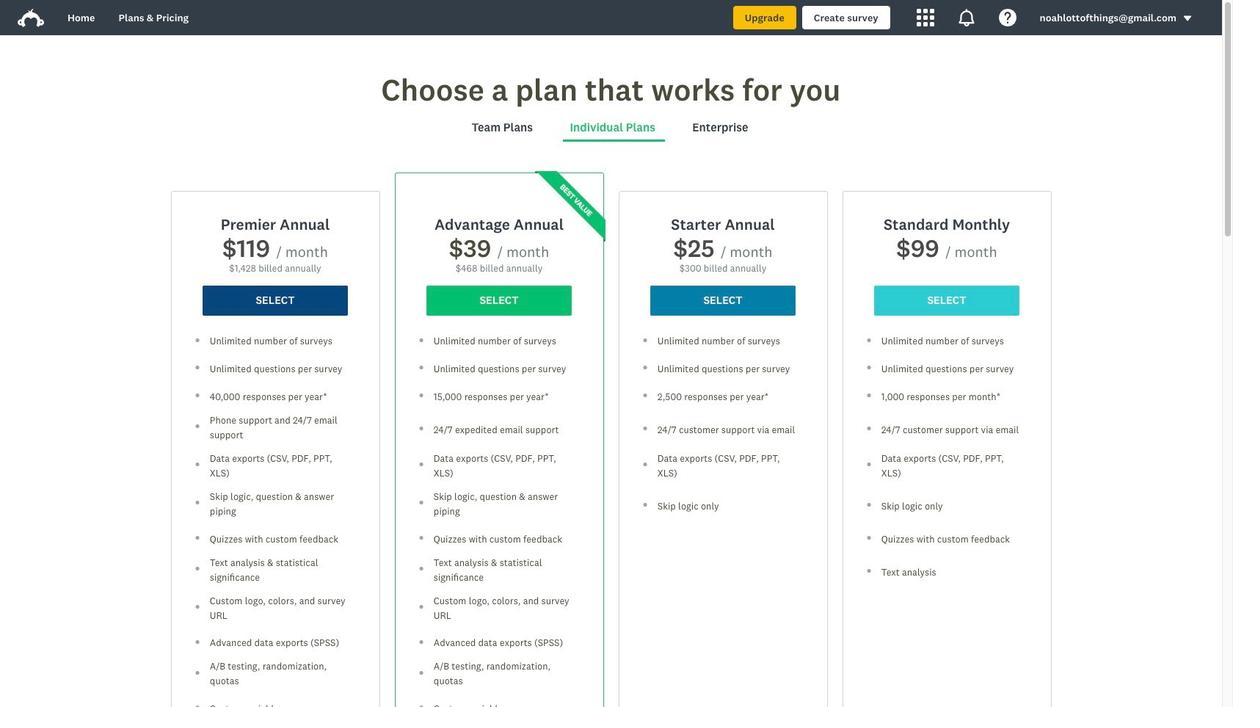 Task type: vqa. For each thing, say whether or not it's contained in the screenshot.
Help Icon
yes



Task type: describe. For each thing, give the bounding box(es) containing it.
1 products icon image from the left
[[917, 9, 934, 26]]

2 products icon image from the left
[[958, 9, 976, 26]]

dropdown arrow image
[[1183, 13, 1193, 24]]



Task type: locate. For each thing, give the bounding box(es) containing it.
surveymonkey logo image
[[18, 9, 44, 27]]

products icon image
[[917, 9, 934, 26], [958, 9, 976, 26]]

1 horizontal spatial products icon image
[[958, 9, 976, 26]]

0 horizontal spatial products icon image
[[917, 9, 934, 26]]

help icon image
[[999, 9, 1017, 26]]



